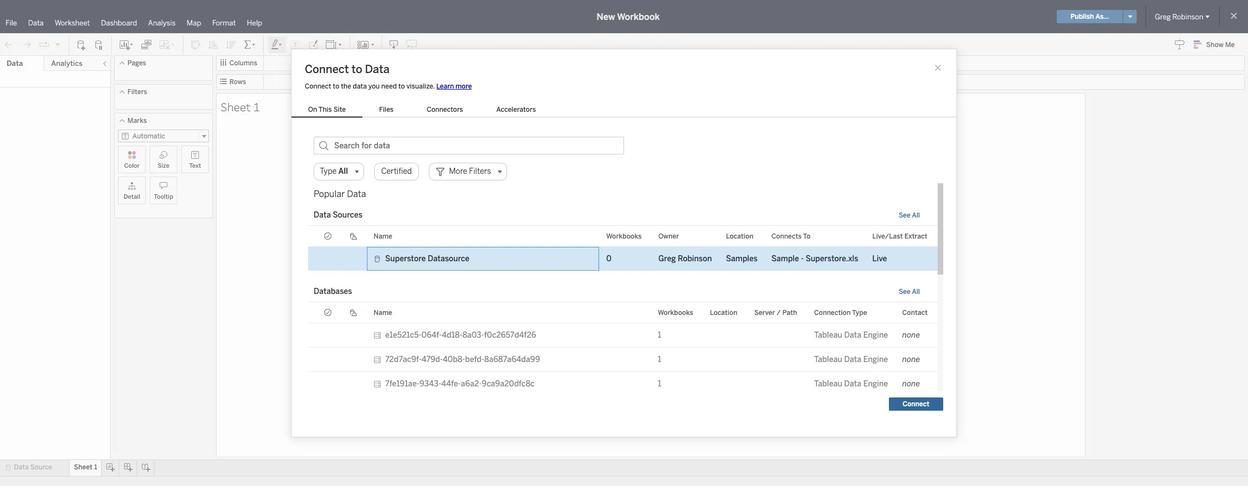 Task type: vqa. For each thing, say whether or not it's contained in the screenshot.
Median with Quartiles Median
no



Task type: describe. For each thing, give the bounding box(es) containing it.
1 for e1e521c5-064f-4d18-8a03-f0c2657d4f26
[[658, 331, 661, 340]]

tableau for 72d7ac9f-479d-40b8-befd-8a687a64da99
[[814, 355, 842, 365]]

show
[[1206, 41, 1224, 49]]

see all button for samples
[[899, 212, 920, 220]]

clear sheet image
[[159, 39, 176, 50]]

drop
[[628, 310, 643, 318]]

on
[[308, 106, 317, 114]]

certified button
[[374, 163, 419, 181]]

9343-
[[420, 380, 441, 389]]

columns
[[229, 59, 257, 67]]

1 vertical spatial location
[[710, 309, 737, 317]]

479d-
[[422, 355, 443, 365]]

see all button for none
[[899, 288, 920, 296]]

workbook
[[617, 11, 660, 22]]

4d18-
[[442, 331, 463, 340]]

tableau data engine for 72d7ac9f-479d-40b8-befd-8a687a64da99
[[814, 355, 888, 365]]

tooltip
[[154, 193, 173, 201]]

source
[[30, 464, 52, 472]]

connection
[[814, 309, 851, 317]]

redo image
[[21, 39, 32, 50]]

see for none
[[899, 288, 911, 296]]

e1e521c5-
[[385, 331, 422, 340]]

72d7ac9f-479d-40b8-befd-8a687a64da99
[[385, 355, 540, 365]]

to
[[803, 233, 811, 240]]

connect for connect to the data you need to visualize. learn more
[[305, 83, 331, 90]]

8a687a64da99
[[484, 355, 540, 365]]

see all for none
[[899, 288, 920, 296]]

map
[[187, 19, 201, 27]]

1 horizontal spatial replay animation image
[[54, 41, 61, 47]]

connects
[[772, 233, 802, 240]]

name for e1e521c5-064f-4d18-8a03-f0c2657d4f26
[[374, 309, 392, 317]]

datasource
[[428, 254, 469, 264]]

contact
[[902, 309, 928, 317]]

f0c2657d4f26
[[484, 331, 536, 340]]

as...
[[1096, 13, 1109, 21]]

row group for data sources
[[308, 247, 938, 272]]

0
[[606, 254, 612, 264]]

new
[[597, 11, 615, 22]]

more
[[456, 83, 472, 90]]

data source
[[14, 464, 52, 472]]

9ca9a20dfc8c
[[482, 380, 535, 389]]

to for data
[[352, 63, 362, 76]]

72d7ac9f-
[[385, 355, 422, 365]]

tableau data engine for 7fe191ae-9343-44fe-a6a2-9ca9a20dfc8c
[[814, 380, 888, 389]]

none for f0c2657d4f26
[[902, 331, 920, 340]]

show me
[[1206, 41, 1235, 49]]

064f-
[[422, 331, 442, 340]]

publish
[[1071, 13, 1094, 21]]

workbooks for 1
[[658, 309, 693, 317]]

7fe191ae-9343-44fe-a6a2-9ca9a20dfc8c
[[385, 380, 535, 389]]

publish as... button
[[1057, 10, 1123, 23]]

data guide image
[[1174, 39, 1185, 50]]

dashboard
[[101, 19, 137, 27]]

all for samples
[[912, 212, 920, 220]]

new workbook
[[597, 11, 660, 22]]

show labels image
[[290, 39, 301, 50]]

/
[[777, 309, 781, 317]]

greg inside row
[[659, 254, 676, 264]]

databases
[[314, 287, 352, 297]]

0 horizontal spatial sheet 1
[[74, 464, 97, 472]]

publish as...
[[1071, 13, 1109, 21]]

sample - superstore.xls
[[772, 254, 858, 264]]

none for 8a687a64da99
[[902, 355, 920, 365]]

-
[[801, 254, 804, 264]]

file
[[6, 19, 17, 27]]

befd-
[[465, 355, 484, 365]]

none for 9ca9a20dfc8c
[[902, 380, 920, 389]]

connection type
[[814, 309, 867, 317]]

text
[[189, 162, 201, 170]]

1 for 7fe191ae-9343-44fe-a6a2-9ca9a20dfc8c
[[658, 380, 661, 389]]

8a03-
[[463, 331, 484, 340]]

rows
[[229, 78, 246, 86]]

new worksheet image
[[119, 39, 134, 50]]

superstore
[[385, 254, 426, 264]]

row containing 7fe191ae-9343-44fe-a6a2-9ca9a20dfc8c
[[308, 372, 938, 397]]

grid for databases
[[308, 303, 938, 469]]

row containing e1e521c5-064f-4d18-8a03-f0c2657d4f26
[[308, 324, 938, 348]]

accelerators
[[496, 106, 536, 114]]

type
[[852, 309, 867, 317]]

on this site
[[308, 106, 346, 114]]

grid for data sources
[[308, 226, 938, 282]]

connect for connect
[[903, 401, 930, 409]]

certified
[[381, 167, 412, 176]]

fit image
[[325, 39, 343, 50]]

pause auto updates image
[[94, 39, 105, 50]]

format workbook image
[[308, 39, 319, 50]]

server / path
[[754, 309, 797, 317]]

need
[[381, 83, 397, 90]]

extract
[[905, 233, 928, 240]]



Task type: locate. For each thing, give the bounding box(es) containing it.
greg robinson down owner
[[659, 254, 712, 264]]

0 horizontal spatial to
[[333, 83, 339, 90]]

the
[[341, 83, 351, 90]]

4 row from the top
[[308, 372, 938, 397]]

robinson up data guide image
[[1173, 12, 1204, 21]]

greg robinson inside row
[[659, 254, 712, 264]]

1 vertical spatial none
[[902, 355, 920, 365]]

engine
[[863, 331, 888, 340], [863, 355, 888, 365], [863, 380, 888, 389]]

connectors
[[427, 106, 463, 114]]

me
[[1225, 41, 1235, 49]]

1 engine from the top
[[863, 331, 888, 340]]

2 see all from the top
[[899, 288, 920, 296]]

1 for 72d7ac9f-479d-40b8-befd-8a687a64da99
[[658, 355, 661, 365]]

tableau
[[814, 331, 842, 340], [814, 355, 842, 365], [814, 380, 842, 389]]

site
[[333, 106, 346, 114]]

1 horizontal spatial greg robinson
[[1155, 12, 1204, 21]]

all up extract
[[912, 212, 920, 220]]

44fe-
[[441, 380, 461, 389]]

marks
[[127, 117, 147, 125]]

all up "contact"
[[912, 288, 920, 296]]

replay animation image up 'analytics'
[[54, 41, 61, 47]]

data
[[28, 19, 44, 27], [7, 59, 23, 68], [365, 63, 390, 76], [347, 189, 366, 200], [314, 211, 331, 220], [844, 331, 862, 340], [844, 355, 862, 365], [844, 380, 862, 389], [14, 464, 29, 472]]

0 vertical spatial greg
[[1155, 12, 1171, 21]]

data
[[353, 83, 367, 90]]

tableau for 7fe191ae-9343-44fe-a6a2-9ca9a20dfc8c
[[814, 380, 842, 389]]

1 vertical spatial connect
[[305, 83, 331, 90]]

samples
[[726, 254, 758, 264]]

0 vertical spatial robinson
[[1173, 12, 1204, 21]]

show me button
[[1189, 36, 1245, 53]]

1 none from the top
[[902, 331, 920, 340]]

format
[[212, 19, 236, 27]]

3 row from the top
[[308, 348, 938, 372]]

sources
[[333, 211, 362, 220]]

1 row group from the top
[[308, 247, 938, 272]]

1 vertical spatial see
[[899, 288, 911, 296]]

1 see from the top
[[899, 212, 911, 220]]

2 vertical spatial engine
[[863, 380, 888, 389]]

2 grid from the top
[[308, 303, 938, 469]]

0 vertical spatial name
[[374, 233, 392, 240]]

0 vertical spatial none
[[902, 331, 920, 340]]

live
[[872, 254, 887, 264]]

0 vertical spatial grid
[[308, 226, 938, 282]]

3 engine from the top
[[863, 380, 888, 389]]

row group containing e1e521c5-064f-4d18-8a03-f0c2657d4f26
[[308, 324, 938, 446]]

a6a2-
[[461, 380, 482, 389]]

1 vertical spatial sheet 1
[[74, 464, 97, 472]]

2 see from the top
[[899, 288, 911, 296]]

grid containing superstore datasource
[[308, 226, 938, 282]]

filters
[[127, 88, 147, 96]]

1 see all button from the top
[[899, 212, 920, 220]]

live/last extract
[[872, 233, 928, 240]]

grid
[[308, 226, 938, 282], [308, 303, 938, 469]]

server
[[754, 309, 775, 317]]

2 all from the top
[[912, 288, 920, 296]]

path
[[783, 309, 797, 317]]

help
[[247, 19, 262, 27]]

list box containing on this site
[[292, 104, 553, 118]]

7fe191ae-
[[385, 380, 420, 389]]

size
[[158, 162, 170, 170]]

superstore datasource
[[385, 254, 469, 264]]

to left the
[[333, 83, 339, 90]]

0 vertical spatial tableau data engine
[[814, 331, 888, 340]]

1 vertical spatial greg robinson
[[659, 254, 712, 264]]

see
[[899, 212, 911, 220], [899, 288, 911, 296]]

2 engine from the top
[[863, 355, 888, 365]]

3 none from the top
[[902, 380, 920, 389]]

workbooks for 0
[[606, 233, 642, 240]]

all for none
[[912, 288, 920, 296]]

to for the
[[333, 83, 339, 90]]

analysis
[[148, 19, 176, 27]]

engine for 8a687a64da99
[[863, 355, 888, 365]]

tableau for e1e521c5-064f-4d18-8a03-f0c2657d4f26
[[814, 331, 842, 340]]

name for superstore datasource
[[374, 233, 392, 240]]

color
[[124, 162, 140, 170]]

collapse image
[[101, 60, 108, 67]]

1 vertical spatial name
[[374, 309, 392, 317]]

sheet down rows
[[221, 99, 251, 114]]

see all up extract
[[899, 212, 920, 220]]

connect to data
[[305, 63, 390, 76]]

popular
[[314, 189, 345, 200]]

1 vertical spatial tableau data engine
[[814, 355, 888, 365]]

1 horizontal spatial to
[[352, 63, 362, 76]]

2 vertical spatial tableau data engine
[[814, 380, 888, 389]]

none
[[902, 331, 920, 340], [902, 355, 920, 365], [902, 380, 920, 389]]

detail
[[124, 193, 140, 201]]

0 vertical spatial greg robinson
[[1155, 12, 1204, 21]]

1 vertical spatial row group
[[308, 324, 938, 446]]

1 horizontal spatial greg
[[1155, 12, 1171, 21]]

engine for f0c2657d4f26
[[863, 331, 888, 340]]

download image
[[389, 39, 400, 50]]

0 horizontal spatial greg robinson
[[659, 254, 712, 264]]

robinson
[[1173, 12, 1204, 21], [678, 254, 712, 264]]

new data source image
[[76, 39, 87, 50]]

see all button
[[899, 212, 920, 220], [899, 288, 920, 296]]

3 tableau data engine from the top
[[814, 380, 888, 389]]

40b8-
[[443, 355, 465, 365]]

sheet right source at left bottom
[[74, 464, 93, 472]]

tableau data engine for e1e521c5-064f-4d18-8a03-f0c2657d4f26
[[814, 331, 888, 340]]

1 vertical spatial see all button
[[899, 288, 920, 296]]

swap rows and columns image
[[190, 39, 201, 50]]

here
[[660, 310, 674, 318]]

1 vertical spatial see all
[[899, 288, 920, 296]]

1 grid from the top
[[308, 226, 938, 282]]

1 vertical spatial engine
[[863, 355, 888, 365]]

row containing superstore datasource
[[308, 247, 938, 272]]

0 horizontal spatial workbooks
[[606, 233, 642, 240]]

0 vertical spatial sheet 1
[[221, 99, 260, 114]]

engine for 9ca9a20dfc8c
[[863, 380, 888, 389]]

2 row from the top
[[308, 324, 938, 348]]

0 vertical spatial all
[[912, 212, 920, 220]]

1 vertical spatial tableau
[[814, 355, 842, 365]]

to right need
[[398, 83, 405, 90]]

2 see all button from the top
[[899, 288, 920, 296]]

1 vertical spatial all
[[912, 288, 920, 296]]

0 vertical spatial sheet
[[221, 99, 251, 114]]

0 vertical spatial workbooks
[[606, 233, 642, 240]]

0 vertical spatial engine
[[863, 331, 888, 340]]

row containing 72d7ac9f-479d-40b8-befd-8a687a64da99
[[308, 348, 938, 372]]

connect to the data you need to visualize. learn more
[[305, 83, 472, 90]]

learn
[[436, 83, 454, 90]]

sample
[[772, 254, 799, 264]]

worksheet
[[55, 19, 90, 27]]

see up live/last extract
[[899, 212, 911, 220]]

location left server
[[710, 309, 737, 317]]

robinson inside row
[[678, 254, 712, 264]]

3 tableau from the top
[[814, 380, 842, 389]]

connect button
[[889, 398, 943, 411]]

connect inside button
[[903, 401, 930, 409]]

name up e1e521c5-
[[374, 309, 392, 317]]

2 horizontal spatial to
[[398, 83, 405, 90]]

analytics
[[51, 59, 83, 68]]

sort ascending image
[[208, 39, 219, 50]]

0 vertical spatial tableau
[[814, 331, 842, 340]]

0 vertical spatial see
[[899, 212, 911, 220]]

list box
[[292, 104, 553, 118]]

0 vertical spatial see all
[[899, 212, 920, 220]]

0 vertical spatial connect
[[305, 63, 349, 76]]

owner
[[659, 233, 679, 240]]

this
[[319, 106, 332, 114]]

1 vertical spatial robinson
[[678, 254, 712, 264]]

1 horizontal spatial sheet
[[221, 99, 251, 114]]

all
[[912, 212, 920, 220], [912, 288, 920, 296]]

1
[[253, 99, 260, 114], [658, 331, 661, 340], [658, 355, 661, 365], [658, 380, 661, 389], [94, 464, 97, 472]]

duplicate image
[[141, 39, 152, 50]]

1 horizontal spatial robinson
[[1173, 12, 1204, 21]]

see for samples
[[899, 212, 911, 220]]

connect for connect to data
[[305, 63, 349, 76]]

1 vertical spatial grid
[[308, 303, 938, 469]]

sheet 1 right source at left bottom
[[74, 464, 97, 472]]

see all button up "contact"
[[899, 288, 920, 296]]

name up superstore
[[374, 233, 392, 240]]

2 vertical spatial none
[[902, 380, 920, 389]]

2 vertical spatial tableau
[[814, 380, 842, 389]]

0 vertical spatial location
[[726, 233, 754, 240]]

1 name from the top
[[374, 233, 392, 240]]

0 vertical spatial row group
[[308, 247, 938, 272]]

sort descending image
[[226, 39, 237, 50]]

2 name from the top
[[374, 309, 392, 317]]

2 tableau from the top
[[814, 355, 842, 365]]

2 row group from the top
[[308, 324, 938, 446]]

replay animation image
[[39, 39, 50, 50], [54, 41, 61, 47]]

workbooks up the '0'
[[606, 233, 642, 240]]

pages
[[127, 59, 146, 67]]

location up samples at the right of the page
[[726, 233, 754, 240]]

2 none from the top
[[902, 355, 920, 365]]

1 vertical spatial sheet
[[74, 464, 93, 472]]

workbooks right the drop
[[658, 309, 693, 317]]

see all button up extract
[[899, 212, 920, 220]]

to use edit in desktop, save the workbook outside of personal space image
[[406, 39, 417, 50]]

see all for samples
[[899, 212, 920, 220]]

connects to
[[772, 233, 811, 240]]

0 horizontal spatial sheet
[[74, 464, 93, 472]]

e1e521c5-064f-4d18-8a03-f0c2657d4f26
[[385, 331, 536, 340]]

grid containing e1e521c5-064f-4d18-8a03-f0c2657d4f26
[[308, 303, 938, 469]]

0 horizontal spatial robinson
[[678, 254, 712, 264]]

name
[[374, 233, 392, 240], [374, 309, 392, 317]]

to up data
[[352, 63, 362, 76]]

replay animation image right redo icon
[[39, 39, 50, 50]]

learn more link
[[436, 83, 472, 90]]

you
[[369, 83, 380, 90]]

1 tableau data engine from the top
[[814, 331, 888, 340]]

show/hide cards image
[[357, 39, 375, 50]]

1 vertical spatial greg
[[659, 254, 676, 264]]

drop field here
[[628, 310, 674, 318]]

undo image
[[3, 39, 14, 50]]

2 vertical spatial connect
[[903, 401, 930, 409]]

connect
[[305, 63, 349, 76], [305, 83, 331, 90], [903, 401, 930, 409]]

2 tableau data engine from the top
[[814, 355, 888, 365]]

visualize.
[[407, 83, 435, 90]]

1 all from the top
[[912, 212, 920, 220]]

row group for databases
[[308, 324, 938, 446]]

1 row from the top
[[308, 247, 938, 272]]

1 horizontal spatial workbooks
[[658, 309, 693, 317]]

0 horizontal spatial replay animation image
[[39, 39, 50, 50]]

to
[[352, 63, 362, 76], [333, 83, 339, 90], [398, 83, 405, 90]]

row group
[[308, 247, 938, 272], [308, 324, 938, 446]]

data sources
[[314, 211, 362, 220]]

0 vertical spatial see all button
[[899, 212, 920, 220]]

1 see all from the top
[[899, 212, 920, 220]]

row
[[308, 247, 938, 272], [308, 324, 938, 348], [308, 348, 938, 372], [308, 372, 938, 397]]

see all up "contact"
[[899, 288, 920, 296]]

row group containing superstore datasource
[[308, 247, 938, 272]]

1 vertical spatial workbooks
[[658, 309, 693, 317]]

live/last
[[872, 233, 903, 240]]

popular data
[[314, 189, 366, 200]]

sheet 1 down rows
[[221, 99, 260, 114]]

superstore.xls
[[806, 254, 858, 264]]

greg robinson up data guide image
[[1155, 12, 1204, 21]]

field
[[645, 310, 658, 318]]

robinson down owner
[[678, 254, 712, 264]]

1 horizontal spatial sheet 1
[[221, 99, 260, 114]]

0 horizontal spatial greg
[[659, 254, 676, 264]]

see up "contact"
[[899, 288, 911, 296]]

totals image
[[243, 39, 257, 50]]

files
[[379, 106, 394, 114]]

1 tableau from the top
[[814, 331, 842, 340]]

highlight image
[[270, 39, 283, 50]]



